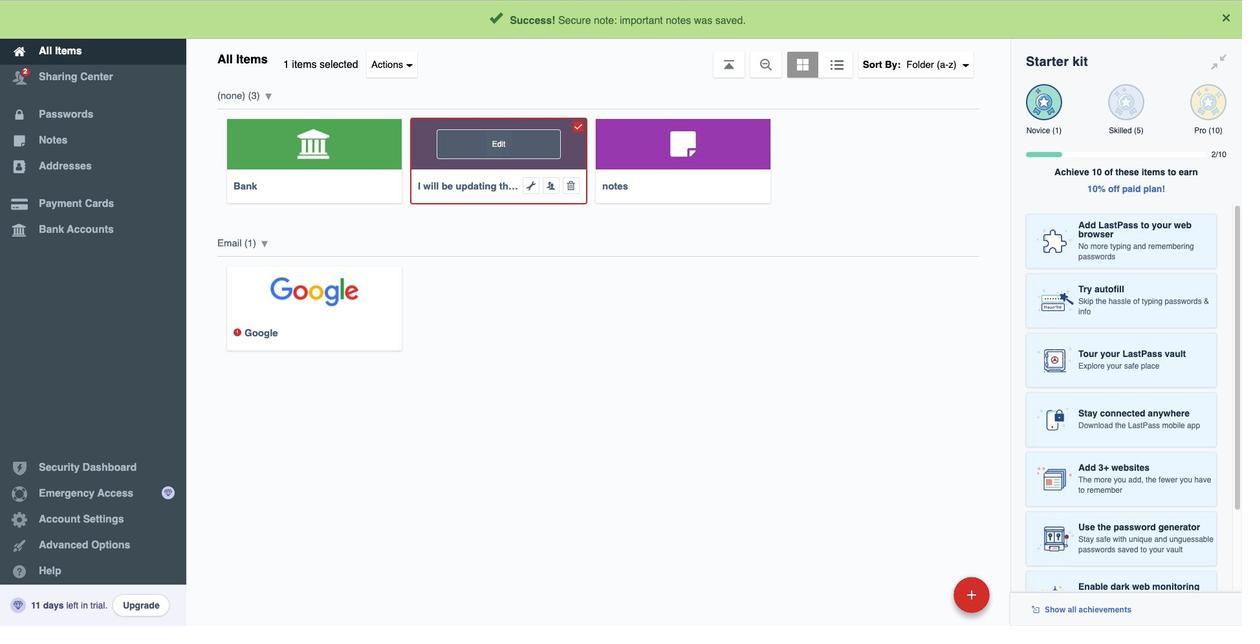 Task type: describe. For each thing, give the bounding box(es) containing it.
new item navigation
[[865, 573, 998, 626]]

search my vault text field
[[312, 5, 984, 34]]

main navigation navigation
[[0, 0, 186, 626]]

vault options navigation
[[186, 39, 1011, 78]]



Task type: vqa. For each thing, say whether or not it's contained in the screenshot.
the Main navigation navigation
yes



Task type: locate. For each thing, give the bounding box(es) containing it.
Search search field
[[312, 5, 984, 34]]

alert
[[0, 0, 1242, 39]]

new item element
[[865, 577, 995, 613]]



